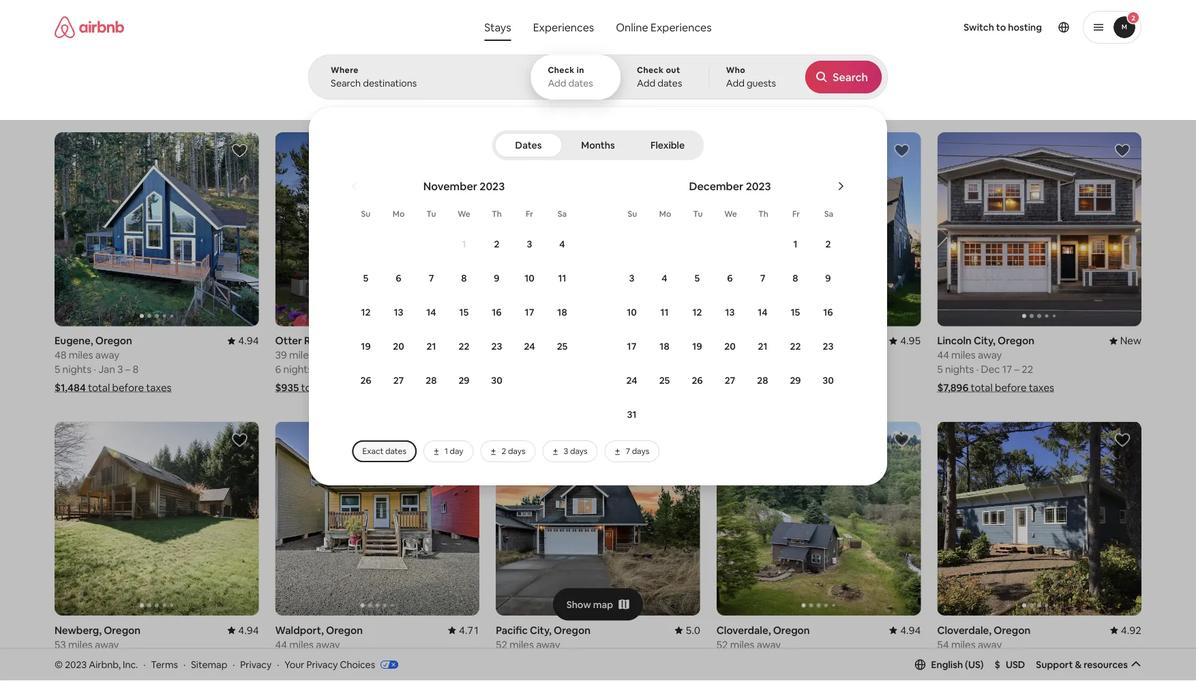 Task type: describe. For each thing, give the bounding box(es) containing it.
before inside eugene, oregon 43 miles away nov 5 – 10 $976 total before taxes
[[766, 381, 798, 395]]

support & resources button
[[1036, 659, 1142, 671]]

views
[[506, 101, 527, 111]]

30 for first the 30 "button" from left
[[491, 374, 502, 387]]

display total before taxes switch
[[1105, 87, 1130, 103]]

november
[[423, 179, 477, 193]]

2 6 button from the left
[[714, 262, 746, 295]]

2 21 button from the left
[[746, 330, 779, 363]]

who
[[726, 65, 746, 75]]

miles inside otter rock, oregon 39 miles away 6 nights $935 total before taxes
[[289, 349, 313, 362]]

– for cloverdale, oregon 54 miles away 5 nights · nov 12 – 17
[[1014, 652, 1019, 666]]

25 inside cloverdale, oregon 52 miles away 5 nights · dec 20 – 25
[[803, 652, 815, 666]]

rock,
[[304, 334, 331, 348]]

group for cloverdale, oregon 52 miles away 5 nights · dec 20 – 25
[[717, 422, 921, 616]]

1 su from the left
[[361, 209, 371, 219]]

1 th from the left
[[492, 209, 502, 219]]

1 horizontal spatial 8
[[461, 272, 467, 284]]

44 inside 'lincoln city, oregon 44 miles away 5 nights · dec 17 – 22 $7,896 total before taxes'
[[937, 349, 949, 362]]

away inside pacific city, oregon 52 miles away
[[536, 638, 560, 651]]

1 16 from the left
[[492, 306, 502, 318]]

pacific city, oregon 52 miles away
[[496, 624, 591, 651]]

1 horizontal spatial 22
[[790, 340, 801, 353]]

25 inside "newberg, oregon 53 miles away 5 nights · nov 25 – 30"
[[119, 652, 131, 666]]

to
[[996, 21, 1006, 33]]

terms · sitemap · privacy ·
[[151, 658, 279, 671]]

1 sa from the left
[[558, 209, 567, 219]]

30 for 1st the 30 "button" from the right
[[823, 374, 834, 387]]

who add guests
[[726, 65, 776, 89]]

switch to hosting
[[964, 21, 1042, 33]]

map
[[593, 598, 613, 611]]

$ usd
[[995, 659, 1025, 671]]

lincoln city, oregon 44 miles away 5 nights · dec 17 – 22 $7,896 total before taxes
[[937, 334, 1054, 395]]

12 inside the waldport, oregon 44 miles away 5 nights · nov 12 – 17
[[340, 652, 350, 666]]

31 button
[[615, 398, 648, 431]]

6 inside otter rock, oregon 39 miles away 6 nights $935 total before taxes
[[275, 363, 281, 376]]

away inside lincoln city, oregon 40 miles away
[[537, 349, 561, 362]]

1 privacy from the left
[[240, 658, 272, 671]]

0 horizontal spatial 7
[[429, 272, 434, 284]]

2 button for november 2023
[[480, 228, 513, 260]]

52 inside pacific city, oregon 52 miles away
[[496, 638, 507, 651]]

2 su from the left
[[628, 209, 637, 219]]

city, for 52
[[530, 624, 552, 637]]

2 12 button from the left
[[681, 296, 714, 329]]

4.88 out of 5 average rating image
[[669, 334, 700, 348]]

10 for top 10 button
[[525, 272, 534, 284]]

exact dates
[[362, 446, 406, 457]]

1 fr from the left
[[526, 209, 533, 219]]

add to wishlist: cloverdale, oregon image
[[1114, 432, 1131, 448]]

0 vertical spatial 24 button
[[513, 330, 546, 363]]

waldport,
[[275, 624, 324, 637]]

1 9 button from the left
[[480, 262, 513, 295]]

· inside the waldport, oregon 44 miles away 5 nights · nov 12 – 17
[[314, 652, 317, 666]]

2 horizontal spatial 6
[[727, 272, 733, 284]]

4.94 for cloverdale, oregon 52 miles away 5 nights · dec 20 – 25
[[900, 624, 921, 637]]

before inside 'lincoln city, oregon 44 miles away 5 nights · dec 17 – 22 $7,896 total before taxes'
[[995, 381, 1027, 395]]

flexible
[[650, 139, 685, 151]]

exact
[[362, 446, 383, 457]]

11 for left 11 button
[[558, 272, 566, 284]]

resources
[[1084, 659, 1128, 671]]

november 2023
[[423, 179, 505, 193]]

add to wishlist: eugene, oregon image
[[894, 143, 910, 159]]

$1,484
[[55, 381, 86, 395]]

31
[[627, 408, 637, 421]]

mansions
[[411, 101, 447, 111]]

guests
[[747, 77, 776, 89]]

dec inside cloverdale, oregon 52 miles away 5 nights · dec 20 – 25
[[760, 652, 779, 666]]

2 we from the left
[[724, 209, 737, 219]]

dates for check out add dates
[[658, 77, 682, 89]]

– for newberg, oregon 53 miles away 5 nights · nov 25 – 30
[[133, 652, 138, 666]]

days for 2 days
[[508, 446, 525, 457]]

(us)
[[965, 659, 984, 671]]

oregon inside "newberg, oregon 53 miles away 5 nights · nov 25 – 30"
[[104, 624, 141, 637]]

add to wishlist: eugene, oregon image
[[232, 143, 248, 159]]

1 13 button from the left
[[382, 296, 415, 329]]

12 inside cloverdale, oregon 54 miles away 5 nights · nov 12 – 17
[[1002, 652, 1012, 666]]

4.71
[[459, 624, 480, 637]]

4.94 out of 5 average rating image
[[889, 624, 921, 637]]

days for 7 days
[[632, 446, 649, 457]]

– for cloverdale, oregon 52 miles away 5 nights · dec 20 – 25
[[796, 652, 801, 666]]

check out add dates
[[637, 65, 682, 89]]

2 days
[[502, 446, 525, 457]]

2 16 from the left
[[823, 306, 833, 318]]

add inside "who add guests"
[[726, 77, 745, 89]]

1 horizontal spatial 11 button
[[648, 296, 681, 329]]

amazing views
[[470, 101, 527, 111]]

· inside cloverdale, oregon 54 miles away 5 nights · nov 12 – 17
[[976, 652, 979, 666]]

0 vertical spatial 10 button
[[513, 262, 546, 295]]

in
[[577, 65, 584, 75]]

43
[[717, 349, 728, 362]]

inc.
[[123, 658, 138, 671]]

experiences inside button
[[533, 20, 594, 34]]

city, for 40
[[532, 334, 554, 348]]

4.95
[[900, 334, 921, 348]]

$1,544
[[496, 381, 527, 395]]

historical homes
[[744, 101, 808, 111]]

hosting
[[1008, 21, 1042, 33]]

$976
[[717, 381, 740, 395]]

20 for 1st 20 button from the right
[[724, 340, 736, 353]]

19 for first 19 button from the right
[[692, 340, 702, 353]]

english
[[931, 659, 963, 671]]

group for otter rock, oregon 39 miles away 6 nights $935 total before taxes
[[275, 132, 480, 326]]

39
[[275, 349, 287, 362]]

4.88
[[680, 334, 700, 348]]

2 5 button from the left
[[681, 262, 714, 295]]

newberg,
[[55, 624, 102, 637]]

$7,896
[[937, 381, 969, 395]]

privacy link
[[240, 658, 272, 671]]

1 7 button from the left
[[415, 262, 448, 295]]

2 horizontal spatial 7
[[760, 272, 765, 284]]

· inside "newberg, oregon 53 miles away 5 nights · nov 25 – 30"
[[94, 652, 96, 666]]

taxes inside 'lincoln city, oregon 44 miles away 5 nights · dec 17 – 22 $7,896 total before taxes'
[[1029, 381, 1054, 395]]

1 12 button from the left
[[349, 296, 382, 329]]

– inside eugene, oregon 43 miles away nov 5 – 10 $976 total before taxes
[[789, 363, 794, 376]]

1 27 from the left
[[393, 374, 404, 387]]

1 vertical spatial 24 button
[[615, 364, 648, 397]]

nights for eugene, oregon 48 miles away 5 nights · jan 3 – 8 $1,484 total before taxes
[[62, 363, 91, 376]]

otter
[[275, 334, 302, 348]]

2 th from the left
[[758, 209, 768, 219]]

nov inside eugene, oregon 43 miles away nov 5 – 10 $976 total before taxes
[[760, 363, 779, 376]]

1 horizontal spatial 7
[[626, 446, 630, 457]]

2 9 from the left
[[825, 272, 831, 284]]

eugene, oregon 48 miles away 5 nights · jan 3 – 8 $1,484 total before taxes
[[55, 334, 171, 395]]

22 inside 'lincoln city, oregon 44 miles away 5 nights · dec 17 – 22 $7,896 total before taxes'
[[1022, 363, 1033, 376]]

0 horizontal spatial 22
[[459, 340, 469, 353]]

cloverdale, oregon 54 miles away 5 nights · nov 12 – 17
[[937, 624, 1031, 666]]

54
[[937, 638, 949, 651]]

homes for tiny homes
[[636, 101, 662, 111]]

– for waldport, oregon 44 miles away 5 nights · nov 12 – 17
[[352, 652, 357, 666]]

0 horizontal spatial 11 button
[[546, 262, 579, 295]]

eugene, for 43
[[717, 334, 755, 348]]

miles inside eugene, oregon 43 miles away nov 5 – 10 $976 total before taxes
[[730, 349, 755, 362]]

– for eugene, oregon 48 miles away 5 nights · jan 3 – 8 $1,484 total before taxes
[[125, 363, 130, 376]]

2 horizontal spatial 8
[[793, 272, 798, 284]]

dates button
[[495, 133, 562, 158]]

14 for second 14 button from right
[[426, 306, 436, 318]]

otter rock, oregon 39 miles away 6 nights $935 total before taxes
[[275, 334, 385, 395]]

away inside the waldport, oregon 44 miles away 5 nights · nov 12 – 17
[[316, 638, 340, 651]]

17 inside 'lincoln city, oregon 44 miles away 5 nights · dec 17 – 22 $7,896 total before taxes'
[[1002, 363, 1012, 376]]

1 13 from the left
[[394, 306, 403, 318]]

4.82 out of 5 average rating image
[[448, 334, 480, 348]]

online experiences
[[616, 20, 712, 34]]

1 day
[[445, 446, 463, 457]]

historical
[[744, 101, 780, 111]]

© 2023 airbnb, inc. ·
[[55, 658, 146, 671]]

nights inside 'lincoln city, oregon 44 miles away 5 nights · dec 17 – 22 $7,896 total before taxes'
[[945, 363, 974, 376]]

1 16 button from the left
[[480, 296, 513, 329]]

1 28 button from the left
[[415, 364, 448, 397]]

1 26 button from the left
[[349, 364, 382, 397]]

sitemap link
[[191, 658, 227, 671]]

off-the-grid
[[549, 101, 596, 111]]

oregon inside otter rock, oregon 39 miles away 6 nights $935 total before taxes
[[333, 334, 370, 348]]

1 horizontal spatial 6
[[396, 272, 401, 284]]

days for 3 days
[[570, 446, 587, 457]]

1 30 button from the left
[[480, 364, 513, 397]]

· inside cloverdale, oregon 52 miles away 5 nights · dec 20 – 25
[[756, 652, 758, 666]]

calendar application
[[325, 164, 1196, 435]]

your
[[285, 658, 304, 671]]

5 inside cloverdale, oregon 52 miles away 5 nights · dec 20 – 25
[[717, 652, 722, 666]]

total inside 'lincoln city, oregon 44 miles away 5 nights · dec 17 – 22 $7,896 total before taxes'
[[971, 381, 993, 395]]

1 23 button from the left
[[480, 330, 513, 363]]

city, for 44
[[974, 334, 996, 348]]

4.71 out of 5 average rating image
[[448, 624, 480, 637]]

1 vertical spatial 3 button
[[615, 262, 648, 295]]

check in add dates
[[548, 65, 593, 89]]

support
[[1036, 659, 1073, 671]]

add to wishlist: cloverdale, oregon image
[[894, 432, 910, 448]]

terms
[[151, 658, 178, 671]]

2 14 button from the left
[[746, 296, 779, 329]]

1 vertical spatial 4 button
[[648, 262, 681, 295]]

18 for rightmost the 18 button
[[660, 340, 669, 353]]

airbnb,
[[89, 658, 121, 671]]

2 tu from the left
[[693, 209, 703, 219]]

5 inside eugene, oregon 43 miles away nov 5 – 10 $976 total before taxes
[[781, 363, 787, 376]]

total inside eugene, oregon 43 miles away nov 5 – 10 $976 total before taxes
[[742, 381, 764, 395]]

2 8 button from the left
[[779, 262, 812, 295]]

0 vertical spatial 25 button
[[546, 330, 579, 363]]

pacific
[[496, 624, 528, 637]]

your privacy choices link
[[285, 658, 398, 672]]

2 privacy from the left
[[306, 658, 338, 671]]

0 horizontal spatial dates
[[385, 446, 406, 457]]

nov for newberg, oregon 53 miles away 5 nights · nov 25 – 30
[[98, 652, 117, 666]]

12 up otter rock, oregon 39 miles away 6 nights $935 total before taxes
[[361, 306, 371, 318]]

day
[[450, 446, 463, 457]]

dates for check in add dates
[[568, 77, 593, 89]]

$
[[995, 659, 1000, 671]]

usd
[[1006, 659, 1025, 671]]

2 21 from the left
[[758, 340, 767, 353]]

5.0
[[686, 624, 700, 637]]

30 inside "newberg, oregon 53 miles away 5 nights · nov 25 – 30"
[[140, 652, 152, 666]]

1 5 button from the left
[[349, 262, 382, 295]]

$935
[[275, 381, 299, 395]]

miles inside cloverdale, oregon 54 miles away 5 nights · nov 12 – 17
[[951, 638, 976, 651]]

out
[[666, 65, 680, 75]]

2 sa from the left
[[824, 209, 833, 219]]

online
[[616, 20, 648, 34]]

away inside cloverdale, oregon 52 miles away 5 nights · dec 20 – 25
[[757, 638, 781, 651]]

2 button for december 2023
[[812, 228, 845, 260]]

0 vertical spatial 4 button
[[546, 228, 579, 260]]

1 horizontal spatial 18 button
[[648, 330, 681, 363]]

nights for waldport, oregon 44 miles away 5 nights · nov 12 – 17
[[283, 652, 312, 666]]

1 8 button from the left
[[448, 262, 480, 295]]

where
[[331, 65, 359, 75]]

eugene, for 48
[[55, 334, 93, 348]]

rooms
[[295, 101, 322, 111]]

stays tab panel
[[308, 55, 1196, 486]]

december
[[689, 179, 744, 193]]

4.95 out of 5 average rating image
[[889, 334, 921, 348]]

1 29 button from the left
[[448, 364, 480, 397]]

add to wishlist: lincoln city, oregon image
[[1114, 143, 1131, 159]]

nights inside otter rock, oregon 39 miles away 6 nights $935 total before taxes
[[283, 363, 312, 376]]

2 16 button from the left
[[812, 296, 845, 329]]

jan
[[98, 363, 115, 376]]

2 27 button from the left
[[714, 364, 746, 397]]

4 for the top the 4 button
[[559, 238, 565, 250]]

skiing
[[837, 101, 860, 111]]

12 up 4.88 at the right of the page
[[692, 306, 702, 318]]

0 horizontal spatial 18 button
[[546, 296, 579, 329]]

1 tu from the left
[[427, 209, 436, 219]]

1 21 button from the left
[[415, 330, 448, 363]]

oregon inside eugene, oregon 43 miles away nov 5 – 10 $976 total before taxes
[[757, 334, 794, 348]]

stays button
[[473, 14, 522, 41]]

away inside eugene, oregon 48 miles away 5 nights · jan 3 – 8 $1,484 total before taxes
[[95, 349, 119, 362]]

52 inside cloverdale, oregon 52 miles away 5 nights · dec 20 – 25
[[717, 638, 728, 651]]

eugene, oregon 43 miles away nov 5 – 10 $976 total before taxes
[[717, 334, 826, 395]]

show map
[[567, 598, 613, 611]]

3 days
[[564, 446, 587, 457]]

7 days
[[626, 446, 649, 457]]

nov for cloverdale, oregon 54 miles away 5 nights · nov 12 – 17
[[981, 652, 1000, 666]]

show map button
[[553, 588, 643, 621]]

5 inside the waldport, oregon 44 miles away 5 nights · nov 12 – 17
[[275, 652, 281, 666]]

waldport, oregon 44 miles away 5 nights · nov 12 – 17
[[275, 624, 369, 666]]

1 horizontal spatial 17 button
[[615, 330, 648, 363]]

add to wishlist: newberg, oregon image
[[232, 432, 248, 448]]

19 for first 19 button
[[361, 340, 371, 353]]



Task type: locate. For each thing, give the bounding box(es) containing it.
1 add from the left
[[548, 77, 566, 89]]

25 button up $1,544 button
[[546, 330, 579, 363]]

tiny homes
[[618, 101, 662, 111]]

0 horizontal spatial 9
[[494, 272, 500, 284]]

3 taxes from the left
[[800, 381, 826, 395]]

choices
[[340, 658, 375, 671]]

cloverdale, right 5.0 at right bottom
[[717, 624, 771, 637]]

cloverdale, for 54
[[937, 624, 992, 637]]

4 total from the left
[[971, 381, 993, 395]]

miles inside cloverdale, oregon 52 miles away 5 nights · dec 20 – 25
[[730, 638, 755, 651]]

nights inside "newberg, oregon 53 miles away 5 nights · nov 25 – 30"
[[62, 652, 91, 666]]

3 inside eugene, oregon 48 miles away 5 nights · jan 3 – 8 $1,484 total before taxes
[[117, 363, 123, 376]]

cloverdale, for 52
[[717, 624, 771, 637]]

21 button
[[415, 330, 448, 363], [746, 330, 779, 363]]

©
[[55, 658, 63, 671]]

oregon
[[95, 334, 132, 348], [333, 334, 370, 348], [556, 334, 593, 348], [757, 334, 794, 348], [998, 334, 1034, 348], [104, 624, 141, 637], [326, 624, 363, 637], [554, 624, 591, 637], [773, 624, 810, 637], [994, 624, 1031, 637]]

1 horizontal spatial sa
[[824, 209, 833, 219]]

lincoln inside lincoln city, oregon 40 miles away
[[496, 334, 530, 348]]

4.94
[[238, 334, 259, 348], [238, 624, 259, 637], [900, 624, 921, 637]]

eugene, inside eugene, oregon 48 miles away 5 nights · jan 3 – 8 $1,484 total before taxes
[[55, 334, 93, 348]]

0 vertical spatial 4.94 out of 5 average rating image
[[227, 334, 259, 348]]

0 vertical spatial 11
[[558, 272, 566, 284]]

tab list inside stays tab panel
[[495, 130, 701, 160]]

– inside cloverdale, oregon 52 miles away 5 nights · dec 20 – 25
[[796, 652, 801, 666]]

privacy
[[240, 658, 272, 671], [306, 658, 338, 671]]

before down jan
[[112, 381, 144, 395]]

1 horizontal spatial dec
[[981, 363, 1000, 376]]

tu down december
[[693, 209, 703, 219]]

1 vertical spatial 11
[[660, 306, 669, 318]]

29
[[459, 374, 470, 387], [790, 374, 801, 387]]

0 horizontal spatial 26 button
[[349, 364, 382, 397]]

2 horizontal spatial 1
[[793, 238, 798, 250]]

· inside 'lincoln city, oregon 44 miles away 5 nights · dec 17 – 22 $7,896 total before taxes'
[[976, 363, 979, 376]]

2 9 button from the left
[[812, 262, 845, 295]]

experiences button
[[522, 14, 605, 41]]

group for cloverdale, oregon 54 miles away 5 nights · nov 12 – 17
[[937, 422, 1142, 616]]

1 4.94 out of 5 average rating image from the top
[[227, 334, 259, 348]]

homes right historical
[[782, 101, 808, 111]]

stays
[[484, 20, 511, 34]]

0 horizontal spatial 23 button
[[480, 330, 513, 363]]

1 horizontal spatial 21
[[758, 340, 767, 353]]

1 19 button from the left
[[349, 330, 382, 363]]

19 button right rock,
[[349, 330, 382, 363]]

2 button
[[480, 228, 513, 260], [812, 228, 845, 260]]

18 button up lincoln city, oregon 40 miles away
[[546, 296, 579, 329]]

add for check out add dates
[[637, 77, 655, 89]]

check left out
[[637, 65, 664, 75]]

21 left 4.82 out of 5 average rating image
[[427, 340, 436, 353]]

1 27 button from the left
[[382, 364, 415, 397]]

8
[[461, 272, 467, 284], [793, 272, 798, 284], [133, 363, 139, 376]]

1 horizontal spatial days
[[570, 446, 587, 457]]

2 27 from the left
[[725, 374, 735, 387]]

1 vertical spatial 44
[[275, 638, 287, 651]]

10 inside eugene, oregon 43 miles away nov 5 – 10 $976 total before taxes
[[796, 363, 807, 376]]

1 52 from the left
[[496, 638, 507, 651]]

24 right 40
[[524, 340, 535, 353]]

flexible button
[[634, 133, 701, 158]]

1 horizontal spatial 7 button
[[746, 262, 779, 295]]

nights for cloverdale, oregon 54 miles away 5 nights · nov 12 – 17
[[945, 652, 974, 666]]

1 button for december 2023
[[779, 228, 812, 260]]

oregon inside lincoln city, oregon 40 miles away
[[556, 334, 593, 348]]

· inside eugene, oregon 48 miles away 5 nights · jan 3 – 8 $1,484 total before taxes
[[94, 363, 96, 376]]

23 for first 23 button from right
[[823, 340, 834, 353]]

0 horizontal spatial 8
[[133, 363, 139, 376]]

12 button up 4.88 at the right of the page
[[681, 296, 714, 329]]

miles inside the waldport, oregon 44 miles away 5 nights · nov 12 – 17
[[289, 638, 314, 651]]

add inside the check in add dates
[[548, 77, 566, 89]]

0 horizontal spatial 20
[[393, 340, 404, 353]]

taxes inside eugene, oregon 48 miles away 5 nights · jan 3 – 8 $1,484 total before taxes
[[146, 381, 171, 395]]

support & resources
[[1036, 659, 1128, 671]]

new place to stay image
[[1109, 334, 1142, 348]]

group containing amazing views
[[55, 68, 908, 121]]

before right the $976
[[766, 381, 798, 395]]

1 mo from the left
[[393, 209, 405, 219]]

oregon inside eugene, oregon 48 miles away 5 nights · jan 3 – 8 $1,484 total before taxes
[[95, 334, 132, 348]]

fr
[[526, 209, 533, 219], [792, 209, 800, 219]]

tu down november
[[427, 209, 436, 219]]

15 up 4.82 out of 5 average rating image
[[459, 306, 469, 318]]

lincoln right 4.95
[[937, 334, 972, 348]]

1 26 from the left
[[360, 374, 371, 387]]

1 horizontal spatial check
[[637, 65, 664, 75]]

2 horizontal spatial 20
[[782, 652, 794, 666]]

dates right 'exact'
[[385, 446, 406, 457]]

29 right the $976
[[790, 374, 801, 387]]

20 button
[[382, 330, 415, 363], [714, 330, 746, 363]]

2023 right ©
[[65, 658, 87, 671]]

12 button up otter rock, oregon 39 miles away 6 nights $935 total before taxes
[[349, 296, 382, 329]]

0 horizontal spatial 22 button
[[448, 330, 480, 363]]

1 button for november 2023
[[448, 228, 480, 260]]

total inside otter rock, oregon 39 miles away 6 nights $935 total before taxes
[[301, 381, 323, 395]]

0 horizontal spatial 30
[[140, 652, 152, 666]]

2 28 from the left
[[757, 374, 768, 387]]

total
[[88, 381, 110, 395], [301, 381, 323, 395], [742, 381, 764, 395], [971, 381, 993, 395]]

21 button right 43
[[746, 330, 779, 363]]

1 horizontal spatial 1 button
[[779, 228, 812, 260]]

2 mo from the left
[[659, 209, 671, 219]]

1 cloverdale, from the left
[[717, 624, 771, 637]]

– inside cloverdale, oregon 54 miles away 5 nights · nov 12 – 17
[[1014, 652, 1019, 666]]

group for lincoln city, oregon 44 miles away 5 nights · dec 17 – 22 $7,896 total before taxes
[[937, 132, 1142, 326]]

1 vertical spatial 25 button
[[648, 364, 681, 397]]

1 for december 2023
[[793, 238, 798, 250]]

14 for second 14 button from the left
[[758, 306, 768, 318]]

4.94 up privacy link
[[238, 624, 259, 637]]

homes right tiny
[[636, 101, 662, 111]]

17 button left the 4.88 out of 5 average rating image
[[615, 330, 648, 363]]

2 15 from the left
[[791, 306, 800, 318]]

12 right $
[[1002, 652, 1012, 666]]

0 horizontal spatial th
[[492, 209, 502, 219]]

miles inside 'lincoln city, oregon 44 miles away 5 nights · dec 17 – 22 $7,896 total before taxes'
[[951, 349, 976, 362]]

15 button up 4.82 out of 5 average rating image
[[448, 296, 480, 329]]

1 15 button from the left
[[448, 296, 480, 329]]

grid
[[581, 101, 596, 111]]

miles inside "newberg, oregon 53 miles away 5 nights · nov 25 – 30"
[[68, 638, 93, 651]]

1 vertical spatial dec
[[760, 652, 779, 666]]

23 for first 23 button from the left
[[491, 340, 502, 353]]

eugene, up 43
[[717, 334, 755, 348]]

add inside check out add dates
[[637, 77, 655, 89]]

44 down waldport,
[[275, 638, 287, 651]]

2 experiences from the left
[[651, 20, 712, 34]]

1 horizontal spatial 20
[[724, 340, 736, 353]]

total right $935
[[301, 381, 323, 395]]

1 horizontal spatial dates
[[568, 77, 593, 89]]

1 eugene, from the left
[[55, 334, 93, 348]]

18 up lincoln city, oregon 40 miles away
[[557, 306, 567, 318]]

19 right rock,
[[361, 340, 371, 353]]

5 inside 'lincoln city, oregon 44 miles away 5 nights · dec 17 – 22 $7,896 total before taxes'
[[937, 363, 943, 376]]

4.82
[[459, 334, 480, 348]]

25 button
[[546, 330, 579, 363], [648, 364, 681, 397]]

2 23 button from the left
[[812, 330, 845, 363]]

1 horizontal spatial 12 button
[[681, 296, 714, 329]]

1 vertical spatial 4
[[662, 272, 667, 284]]

0 vertical spatial dec
[[981, 363, 1000, 376]]

24 button right 40
[[513, 330, 546, 363]]

2 2 button from the left
[[812, 228, 845, 260]]

1 29 from the left
[[459, 374, 470, 387]]

0 horizontal spatial 14
[[426, 306, 436, 318]]

1 horizontal spatial 18
[[660, 340, 669, 353]]

4.94 for newberg, oregon 53 miles away 5 nights · nov 25 – 30
[[238, 624, 259, 637]]

1 horizontal spatial 13 button
[[714, 296, 746, 329]]

2 7 button from the left
[[746, 262, 779, 295]]

lincoln for 44
[[937, 334, 972, 348]]

0 horizontal spatial homes
[[636, 101, 662, 111]]

nights for cloverdale, oregon 52 miles away 5 nights · dec 20 – 25
[[724, 652, 753, 666]]

17 inside cloverdale, oregon 54 miles away 5 nights · nov 12 – 17
[[1021, 652, 1031, 666]]

48
[[55, 349, 66, 362]]

19 left 43
[[692, 340, 702, 353]]

english (us) button
[[915, 659, 984, 671]]

27 button
[[382, 364, 415, 397], [714, 364, 746, 397]]

1 we from the left
[[458, 209, 470, 219]]

1 horizontal spatial 19 button
[[681, 330, 714, 363]]

nights for newberg, oregon 53 miles away 5 nights · nov 25 – 30
[[62, 652, 91, 666]]

1 for november 2023
[[462, 238, 466, 250]]

2 taxes from the left
[[359, 381, 385, 395]]

group for newberg, oregon 53 miles away 5 nights · nov 25 – 30
[[55, 422, 259, 616]]

21
[[427, 340, 436, 353], [758, 340, 767, 353]]

4.94 left otter
[[238, 334, 259, 348]]

0 horizontal spatial 6
[[275, 363, 281, 376]]

group for eugene, oregon 48 miles away 5 nights · jan 3 – 8 $1,484 total before taxes
[[55, 132, 259, 326]]

17 button up lincoln city, oregon 40 miles away
[[513, 296, 546, 329]]

amazing
[[470, 101, 504, 111]]

1 horizontal spatial 29
[[790, 374, 801, 387]]

0 horizontal spatial 19
[[361, 340, 371, 353]]

2 horizontal spatial 2023
[[746, 179, 771, 193]]

24 for bottommost 24 button
[[626, 374, 637, 387]]

dates down in
[[568, 77, 593, 89]]

add to wishlist: waldport, oregon image
[[452, 432, 469, 448]]

trending
[[685, 101, 720, 111]]

1 lincoln from the left
[[496, 334, 530, 348]]

29 down 4.82 out of 5 average rating image
[[459, 374, 470, 387]]

0 horizontal spatial 27 button
[[382, 364, 415, 397]]

1 horizontal spatial 28
[[757, 374, 768, 387]]

profile element
[[734, 0, 1142, 55]]

none search field containing stays
[[308, 0, 1196, 486]]

total down jan
[[88, 381, 110, 395]]

1 horizontal spatial 9
[[825, 272, 831, 284]]

2 23 from the left
[[823, 340, 834, 353]]

2 4.94 out of 5 average rating image from the top
[[227, 624, 259, 637]]

oregon inside 'lincoln city, oregon 44 miles away 5 nights · dec 17 – 22 $7,896 total before taxes'
[[998, 334, 1034, 348]]

privacy right your
[[306, 658, 338, 671]]

5.0 out of 5 average rating image
[[675, 624, 700, 637]]

oregon inside pacific city, oregon 52 miles away
[[554, 624, 591, 637]]

0 horizontal spatial we
[[458, 209, 470, 219]]

before right $7,896
[[995, 381, 1027, 395]]

0 horizontal spatial 18
[[557, 306, 567, 318]]

away inside eugene, oregon 43 miles away nov 5 – 10 $976 total before taxes
[[757, 349, 781, 362]]

homes for historical homes
[[782, 101, 808, 111]]

2 days from the left
[[570, 446, 587, 457]]

lincoln for 40
[[496, 334, 530, 348]]

20 inside cloverdale, oregon 52 miles away 5 nights · dec 20 – 25
[[782, 652, 794, 666]]

add up tiny homes
[[637, 77, 655, 89]]

2023 for ©
[[65, 658, 87, 671]]

miles inside lincoln city, oregon 40 miles away
[[510, 349, 535, 362]]

1 check from the left
[[548, 65, 575, 75]]

add down who
[[726, 77, 745, 89]]

2 horizontal spatial 30
[[823, 374, 834, 387]]

2 13 button from the left
[[714, 296, 746, 329]]

total right the $976
[[742, 381, 764, 395]]

away inside "newberg, oregon 53 miles away 5 nights · nov 25 – 30"
[[95, 638, 119, 651]]

we
[[458, 209, 470, 219], [724, 209, 737, 219]]

2 15 button from the left
[[779, 296, 812, 329]]

lincoln city, oregon 40 miles away
[[496, 334, 593, 362]]

2 26 from the left
[[692, 374, 703, 387]]

– inside the waldport, oregon 44 miles away 5 nights · nov 12 – 17
[[352, 652, 357, 666]]

2 52 from the left
[[717, 638, 728, 651]]

4 before from the left
[[995, 381, 1027, 395]]

1 horizontal spatial cloverdale,
[[937, 624, 992, 637]]

18 button
[[546, 296, 579, 329], [648, 330, 681, 363]]

2 29 button from the left
[[779, 364, 812, 397]]

cloverdale, oregon 52 miles away 5 nights · dec 20 – 25
[[717, 624, 815, 666]]

0 horizontal spatial 16 button
[[480, 296, 513, 329]]

cloverdale, inside cloverdale, oregon 54 miles away 5 nights · nov 12 – 17
[[937, 624, 992, 637]]

4 for the 4 button to the bottom
[[662, 272, 667, 284]]

29 button down 4.82 out of 5 average rating image
[[448, 364, 480, 397]]

20 for 1st 20 button from left
[[393, 340, 404, 353]]

before inside otter rock, oregon 39 miles away 6 nights $935 total before taxes
[[325, 381, 357, 395]]

miles inside eugene, oregon 48 miles away 5 nights · jan 3 – 8 $1,484 total before taxes
[[69, 349, 93, 362]]

nights inside cloverdale, oregon 52 miles away 5 nights · dec 20 – 25
[[724, 652, 753, 666]]

5
[[363, 272, 369, 284], [695, 272, 700, 284], [55, 363, 60, 376], [781, 363, 787, 376], [937, 363, 943, 376], [55, 652, 60, 666], [275, 652, 281, 666], [717, 652, 722, 666], [937, 652, 943, 666]]

2 before from the left
[[325, 381, 357, 395]]

nights inside eugene, oregon 48 miles away 5 nights · jan 3 – 8 $1,484 total before taxes
[[62, 363, 91, 376]]

before inside eugene, oregon 48 miles away 5 nights · jan 3 – 8 $1,484 total before taxes
[[112, 381, 144, 395]]

su
[[361, 209, 371, 219], [628, 209, 637, 219]]

44
[[937, 349, 949, 362], [275, 638, 287, 651]]

tab list containing dates
[[495, 130, 701, 160]]

4.94 out of 5 average rating image for eugene, oregon 48 miles away 5 nights · jan 3 – 8 $1,484 total before taxes
[[227, 334, 259, 348]]

days
[[508, 446, 525, 457], [570, 446, 587, 457], [632, 446, 649, 457]]

we down december 2023
[[724, 209, 737, 219]]

away inside cloverdale, oregon 54 miles away 5 nights · nov 12 – 17
[[978, 638, 1002, 651]]

eugene,
[[55, 334, 93, 348], [717, 334, 755, 348]]

·
[[94, 363, 96, 376], [976, 363, 979, 376], [94, 652, 96, 666], [314, 652, 317, 666], [756, 652, 758, 666], [976, 652, 979, 666], [143, 658, 146, 671], [183, 658, 186, 671], [233, 658, 235, 671], [277, 658, 279, 671]]

0 horizontal spatial 44
[[275, 638, 287, 651]]

newberg, oregon 53 miles away 5 nights · nov 25 – 30
[[55, 624, 152, 666]]

– inside "newberg, oregon 53 miles away 5 nights · nov 25 – 30"
[[133, 652, 138, 666]]

city, inside lincoln city, oregon 40 miles away
[[532, 334, 554, 348]]

dec inside 'lincoln city, oregon 44 miles away 5 nights · dec 17 – 22 $7,896 total before taxes'
[[981, 363, 1000, 376]]

before down rock,
[[325, 381, 357, 395]]

2 13 from the left
[[725, 306, 735, 318]]

away inside otter rock, oregon 39 miles away 6 nights $935 total before taxes
[[316, 349, 340, 362]]

17 inside the waldport, oregon 44 miles away 5 nights · nov 12 – 17
[[359, 652, 369, 666]]

1 vertical spatial 17 button
[[615, 330, 648, 363]]

5 inside "newberg, oregon 53 miles away 5 nights · nov 25 – 30"
[[55, 652, 60, 666]]

12 right your
[[340, 652, 350, 666]]

1 horizontal spatial 6 button
[[714, 262, 746, 295]]

0 horizontal spatial 20 button
[[382, 330, 415, 363]]

1 6 button from the left
[[382, 262, 415, 295]]

mo
[[393, 209, 405, 219], [659, 209, 671, 219]]

terms link
[[151, 658, 178, 671]]

switch
[[964, 21, 994, 33]]

3 add from the left
[[726, 77, 745, 89]]

2 check from the left
[[637, 65, 664, 75]]

th down november 2023
[[492, 209, 502, 219]]

1 days from the left
[[508, 446, 525, 457]]

group
[[55, 68, 908, 121], [55, 132, 259, 326], [275, 132, 480, 326], [496, 132, 700, 326], [717, 132, 921, 326], [937, 132, 1142, 326], [55, 422, 259, 616], [275, 422, 480, 616], [496, 422, 700, 616], [717, 422, 921, 616], [937, 422, 1142, 616]]

21 right 43
[[758, 340, 767, 353]]

15 button up eugene, oregon 43 miles away nov 5 – 10 $976 total before taxes
[[779, 296, 812, 329]]

25
[[557, 340, 568, 353], [659, 374, 670, 387], [119, 652, 131, 666], [803, 652, 815, 666]]

days down 31 button
[[632, 446, 649, 457]]

0 horizontal spatial 17 button
[[513, 296, 546, 329]]

– inside 'lincoln city, oregon 44 miles away 5 nights · dec 17 – 22 $7,896 total before taxes'
[[1014, 363, 1019, 376]]

city, inside pacific city, oregon 52 miles away
[[530, 624, 552, 637]]

1 before from the left
[[112, 381, 144, 395]]

0 horizontal spatial 24 button
[[513, 330, 546, 363]]

experiences
[[533, 20, 594, 34], [651, 20, 712, 34]]

0 horizontal spatial 30 button
[[480, 364, 513, 397]]

1 14 button from the left
[[415, 296, 448, 329]]

1 vertical spatial 18 button
[[648, 330, 681, 363]]

3 before from the left
[[766, 381, 798, 395]]

tu
[[427, 209, 436, 219], [693, 209, 703, 219]]

4.92 out of 5 average rating image
[[1110, 624, 1142, 637]]

cloverdale, up 54 in the right of the page
[[937, 624, 992, 637]]

0 vertical spatial 17 button
[[513, 296, 546, 329]]

the-
[[565, 101, 581, 111]]

0 horizontal spatial experiences
[[533, 20, 594, 34]]

oregon inside the waldport, oregon 44 miles away 5 nights · nov 12 – 17
[[326, 624, 363, 637]]

21 button left 4.82 out of 5 average rating image
[[415, 330, 448, 363]]

1 horizontal spatial 52
[[717, 638, 728, 651]]

nov inside "newberg, oregon 53 miles away 5 nights · nov 25 – 30"
[[98, 652, 117, 666]]

dates
[[515, 139, 542, 151]]

th down december 2023
[[758, 209, 768, 219]]

2 horizontal spatial 22
[[1022, 363, 1033, 376]]

13 button
[[382, 296, 415, 329], [714, 296, 746, 329]]

away inside 'lincoln city, oregon 44 miles away 5 nights · dec 17 – 22 $7,896 total before taxes'
[[978, 349, 1002, 362]]

1 horizontal spatial 27 button
[[714, 364, 746, 397]]

3 days from the left
[[632, 446, 649, 457]]

24
[[524, 340, 535, 353], [626, 374, 637, 387]]

44 inside the waldport, oregon 44 miles away 5 nights · nov 12 – 17
[[275, 638, 287, 651]]

1 button
[[448, 228, 480, 260], [779, 228, 812, 260]]

2 22 button from the left
[[779, 330, 812, 363]]

oregon inside cloverdale, oregon 52 miles away 5 nights · dec 20 – 25
[[773, 624, 810, 637]]

1 horizontal spatial 14 button
[[746, 296, 779, 329]]

8 inside eugene, oregon 48 miles away 5 nights · jan 3 – 8 $1,484 total before taxes
[[133, 363, 139, 376]]

4.94 out of 5 average rating image
[[227, 334, 259, 348], [227, 624, 259, 637]]

2023 for december
[[746, 179, 771, 193]]

0 horizontal spatial 27
[[393, 374, 404, 387]]

1 taxes from the left
[[146, 381, 171, 395]]

1 horizontal spatial 28 button
[[746, 364, 779, 397]]

privacy left your
[[240, 658, 272, 671]]

0 vertical spatial 44
[[937, 349, 949, 362]]

what can we help you find? tab list
[[473, 14, 605, 41]]

1 15 from the left
[[459, 306, 469, 318]]

2 29 from the left
[[790, 374, 801, 387]]

10 for the bottom 10 button
[[627, 306, 637, 318]]

2 fr from the left
[[792, 209, 800, 219]]

th
[[492, 209, 502, 219], [758, 209, 768, 219]]

0 vertical spatial 11 button
[[546, 262, 579, 295]]

sitemap
[[191, 658, 227, 671]]

24 button up 31 button
[[615, 364, 648, 397]]

1 vertical spatial 10 button
[[615, 296, 648, 329]]

2 19 from the left
[[692, 340, 702, 353]]

1 22 button from the left
[[448, 330, 480, 363]]

5 inside cloverdale, oregon 54 miles away 5 nights · nov 12 – 17
[[937, 652, 943, 666]]

check left in
[[548, 65, 575, 75]]

19 button left 43
[[681, 330, 714, 363]]

total right $7,896
[[971, 381, 993, 395]]

18 for left the 18 button
[[557, 306, 567, 318]]

0 horizontal spatial 29 button
[[448, 364, 480, 397]]

2 19 button from the left
[[681, 330, 714, 363]]

20 button left 4.82 out of 5 average rating image
[[382, 330, 415, 363]]

experiences up in
[[533, 20, 594, 34]]

20 button right 4.88 at the right of the page
[[714, 330, 746, 363]]

12
[[361, 306, 371, 318], [692, 306, 702, 318], [340, 652, 350, 666], [1002, 652, 1012, 666]]

2 14 from the left
[[758, 306, 768, 318]]

cloverdale,
[[717, 624, 771, 637], [937, 624, 992, 637]]

1 horizontal spatial 1
[[462, 238, 466, 250]]

4.94 out of 5 average rating image up privacy link
[[227, 624, 259, 637]]

1 total from the left
[[88, 381, 110, 395]]

cloverdale, inside cloverdale, oregon 52 miles away 5 nights · dec 20 – 25
[[717, 624, 771, 637]]

44 up $7,896
[[937, 349, 949, 362]]

group for waldport, oregon 44 miles away 5 nights · nov 12 – 17
[[275, 422, 480, 616]]

1 horizontal spatial 24
[[626, 374, 637, 387]]

9
[[494, 272, 500, 284], [825, 272, 831, 284]]

&
[[1075, 659, 1082, 671]]

nights inside cloverdale, oregon 54 miles away 5 nights · nov 12 – 17
[[945, 652, 974, 666]]

2023 right december
[[746, 179, 771, 193]]

1 21 from the left
[[427, 340, 436, 353]]

1 horizontal spatial 44
[[937, 349, 949, 362]]

None search field
[[308, 0, 1196, 486]]

11 for rightmost 11 button
[[660, 306, 669, 318]]

months
[[581, 139, 615, 151]]

2 1 button from the left
[[779, 228, 812, 260]]

18 left 4.88 at the right of the page
[[660, 340, 669, 353]]

0 horizontal spatial 24
[[524, 340, 535, 353]]

miles inside pacific city, oregon 52 miles away
[[510, 638, 534, 651]]

1 horizontal spatial we
[[724, 209, 737, 219]]

4.94 out of 5 average rating image for newberg, oregon 53 miles away 5 nights · nov 25 – 30
[[227, 624, 259, 637]]

2 horizontal spatial 10
[[796, 363, 807, 376]]

25 button down the 4.88 out of 5 average rating image
[[648, 364, 681, 397]]

show
[[567, 598, 591, 611]]

check for check out add dates
[[637, 65, 664, 75]]

1 9 from the left
[[494, 272, 500, 284]]

0 horizontal spatial 11
[[558, 272, 566, 284]]

4.94 for eugene, oregon 48 miles away 5 nights · jan 3 – 8 $1,484 total before taxes
[[238, 334, 259, 348]]

nov for waldport, oregon 44 miles away 5 nights · nov 12 – 17
[[319, 652, 338, 666]]

0 horizontal spatial 10 button
[[513, 262, 546, 295]]

0 horizontal spatial 12 button
[[349, 296, 382, 329]]

tab list
[[495, 130, 701, 160]]

we down november 2023
[[458, 209, 470, 219]]

oregon inside cloverdale, oregon 54 miles away 5 nights · nov 12 – 17
[[994, 624, 1031, 637]]

4 taxes from the left
[[1029, 381, 1054, 395]]

switch to hosting link
[[956, 13, 1050, 42]]

check inside check out add dates
[[637, 65, 664, 75]]

10 button
[[513, 262, 546, 295], [615, 296, 648, 329]]

0 horizontal spatial 14 button
[[415, 296, 448, 329]]

1 experiences from the left
[[533, 20, 594, 34]]

13
[[394, 306, 403, 318], [725, 306, 735, 318]]

2 28 button from the left
[[746, 364, 779, 397]]

40
[[496, 349, 508, 362]]

2 add from the left
[[637, 77, 655, 89]]

6 button
[[382, 262, 415, 295], [714, 262, 746, 295]]

0 horizontal spatial dec
[[760, 652, 779, 666]]

0 horizontal spatial 21 button
[[415, 330, 448, 363]]

1 20 button from the left
[[382, 330, 415, 363]]

1 28 from the left
[[426, 374, 437, 387]]

Where field
[[331, 77, 509, 89]]

0 horizontal spatial 3 button
[[513, 228, 546, 260]]

2023 right november
[[480, 179, 505, 193]]

53
[[55, 638, 66, 651]]

dates inside check out add dates
[[658, 77, 682, 89]]

days left 7 days
[[570, 446, 587, 457]]

0 horizontal spatial 19 button
[[349, 330, 382, 363]]

1 vertical spatial 18
[[660, 340, 669, 353]]

15 up eugene, oregon 43 miles away nov 5 – 10 $976 total before taxes
[[791, 306, 800, 318]]

18 button left 43
[[648, 330, 681, 363]]

2 vertical spatial 10
[[796, 363, 807, 376]]

1 horizontal spatial 30 button
[[812, 364, 845, 397]]

24 for top 24 button
[[524, 340, 535, 353]]

lincoln up 40
[[496, 334, 530, 348]]

18
[[557, 306, 567, 318], [660, 340, 669, 353]]

days right add to wishlist: waldport, oregon image
[[508, 446, 525, 457]]

0 horizontal spatial 8 button
[[448, 262, 480, 295]]

lincoln inside 'lincoln city, oregon 44 miles away 5 nights · dec 17 – 22 $7,896 total before taxes'
[[937, 334, 972, 348]]

0 vertical spatial 18
[[557, 306, 567, 318]]

homes
[[782, 101, 808, 111], [636, 101, 662, 111]]

december 2023
[[689, 179, 771, 193]]

2 20 button from the left
[[714, 330, 746, 363]]

19 button
[[349, 330, 382, 363], [681, 330, 714, 363]]

2 inside dropdown button
[[1131, 13, 1135, 22]]

4.94 out of 5 average rating image left otter
[[227, 334, 259, 348]]

0 horizontal spatial 1
[[445, 446, 448, 457]]

2 cloverdale, from the left
[[937, 624, 992, 637]]

2 lincoln from the left
[[937, 334, 972, 348]]

add for check in add dates
[[548, 77, 566, 89]]

check inside the check in add dates
[[548, 65, 575, 75]]

add up off-
[[548, 77, 566, 89]]

29 for 2nd 29 button
[[790, 374, 801, 387]]

– inside eugene, oregon 48 miles away 5 nights · jan 3 – 8 $1,484 total before taxes
[[125, 363, 130, 376]]

29 for second 29 button from the right
[[459, 374, 470, 387]]

1 vertical spatial 4.94 out of 5 average rating image
[[227, 624, 259, 637]]

0 horizontal spatial 28 button
[[415, 364, 448, 397]]

24 up 31 button
[[626, 374, 637, 387]]

city, inside 'lincoln city, oregon 44 miles away 5 nights · dec 17 – 22 $7,896 total before taxes'
[[974, 334, 996, 348]]

group for eugene, oregon 43 miles away nov 5 – 10 $976 total before taxes
[[717, 132, 921, 326]]

1 horizontal spatial 3 button
[[615, 262, 648, 295]]

1 1 button from the left
[[448, 228, 480, 260]]

2023 for november
[[480, 179, 505, 193]]

new
[[1120, 334, 1142, 348]]

lincoln
[[496, 334, 530, 348], [937, 334, 972, 348]]

4.92
[[1121, 624, 1142, 637]]

2 30 button from the left
[[812, 364, 845, 397]]

1 horizontal spatial 25 button
[[648, 364, 681, 397]]

nov inside cloverdale, oregon 54 miles away 5 nights · nov 12 – 17
[[981, 652, 1000, 666]]

30 button
[[480, 364, 513, 397], [812, 364, 845, 397]]

eugene, up the 48
[[55, 334, 93, 348]]

add to wishlist: lincoln city, oregon image
[[673, 143, 689, 159]]

1 horizontal spatial lincoln
[[937, 334, 972, 348]]

tiny
[[618, 101, 634, 111]]

1 19 from the left
[[361, 340, 371, 353]]

0 horizontal spatial sa
[[558, 209, 567, 219]]

2 26 button from the left
[[681, 364, 714, 397]]

2 horizontal spatial add
[[726, 77, 745, 89]]

28
[[426, 374, 437, 387], [757, 374, 768, 387]]

total inside eugene, oregon 48 miles away 5 nights · jan 3 – 8 $1,484 total before taxes
[[88, 381, 110, 395]]

experiences up out
[[651, 20, 712, 34]]

months button
[[565, 133, 631, 158]]

29 button right the $976
[[779, 364, 812, 397]]

5 inside eugene, oregon 48 miles away 5 nights · jan 3 – 8 $1,484 total before taxes
[[55, 363, 60, 376]]

4.94 up 'english (us)' button
[[900, 624, 921, 637]]

check for check in add dates
[[548, 65, 575, 75]]

taxes inside otter rock, oregon 39 miles away 6 nights $935 total before taxes
[[359, 381, 385, 395]]

0 vertical spatial 24
[[524, 340, 535, 353]]

17
[[525, 306, 534, 318], [627, 340, 636, 353], [1002, 363, 1012, 376], [359, 652, 369, 666], [1021, 652, 1031, 666]]

taxes inside eugene, oregon 43 miles away nov 5 – 10 $976 total before taxes
[[800, 381, 826, 395]]

dates down out
[[658, 77, 682, 89]]



Task type: vqa. For each thing, say whether or not it's contained in the screenshot.


